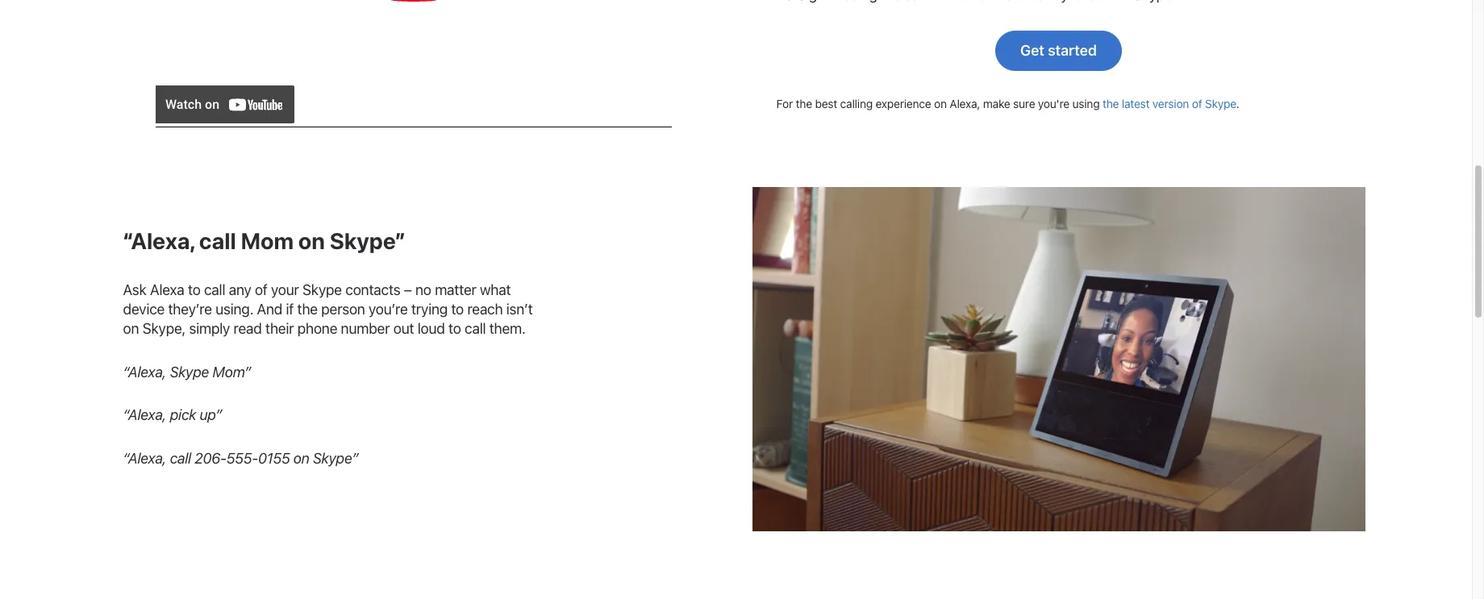 Task type: vqa. For each thing, say whether or not it's contained in the screenshot.
place.
no



Task type: locate. For each thing, give the bounding box(es) containing it.
for the best calling experience on alexa, make sure you're using the latest version of skype .
[[776, 97, 1240, 110]]

skype" right 0155
[[313, 451, 359, 467]]

the right 'if'
[[297, 301, 318, 317]]

"alexa, left pick
[[123, 407, 166, 424]]

to right loud
[[448, 320, 461, 337]]

calling
[[840, 97, 873, 110]]

.
[[1237, 97, 1240, 110]]

on left alexa,
[[934, 97, 947, 110]]

skype"
[[330, 227, 405, 254], [313, 451, 359, 467]]

read
[[234, 320, 262, 337]]

skype
[[1205, 97, 1237, 110], [302, 281, 342, 298], [170, 363, 209, 380]]

"alexa, skype mom"
[[123, 363, 251, 380]]

2 horizontal spatial the
[[1103, 97, 1119, 110]]

"alexa, call mom on skype"
[[123, 227, 405, 254]]

"alexa, call 206-555-0155 on skype"
[[123, 451, 359, 467]]

1 horizontal spatial skype
[[302, 281, 342, 298]]

device
[[123, 301, 165, 317]]

mom"
[[213, 363, 251, 380]]

trying
[[411, 301, 448, 317]]

skype" up contacts
[[330, 227, 405, 254]]

2 "alexa, from the top
[[123, 363, 166, 380]]

call
[[199, 227, 236, 254], [204, 281, 225, 298], [465, 320, 486, 337], [170, 451, 191, 467]]

on
[[934, 97, 947, 110], [298, 227, 325, 254], [123, 320, 139, 337], [293, 451, 309, 467]]

1 vertical spatial skype"
[[313, 451, 359, 467]]

to up they're
[[188, 281, 201, 298]]

0 horizontal spatial of
[[255, 281, 268, 298]]

the right for
[[796, 97, 812, 110]]

skype right version
[[1205, 97, 1237, 110]]

mom
[[241, 227, 294, 254]]

skype up person at left bottom
[[302, 281, 342, 298]]

the right using
[[1103, 97, 1119, 110]]

3 "alexa, from the top
[[123, 407, 166, 424]]

the latest version of skype link
[[1103, 97, 1237, 110]]

to
[[188, 281, 201, 298], [451, 301, 464, 317], [448, 320, 461, 337]]

experience
[[876, 97, 931, 110]]

4 "alexa, from the top
[[123, 451, 166, 467]]

0 vertical spatial of
[[1192, 97, 1202, 110]]

simply
[[189, 320, 230, 337]]

no
[[415, 281, 431, 298]]

1 vertical spatial of
[[255, 281, 268, 298]]

skype left mom"
[[170, 363, 209, 380]]

0 horizontal spatial the
[[297, 301, 318, 317]]

0 horizontal spatial skype
[[170, 363, 209, 380]]

they're
[[168, 301, 212, 317]]

ask alexa to call any of your skype contacts – no matter what device they're using. and if the person you're trying to reach isn't on skype, simply read their phone number out loud to call them.
[[123, 281, 533, 337]]

latest
[[1122, 97, 1150, 110]]

1 "alexa, from the top
[[123, 227, 194, 254]]

"alexa, up "alexa"
[[123, 227, 194, 254]]

"alexa,
[[123, 227, 194, 254], [123, 363, 166, 380], [123, 407, 166, 424], [123, 451, 166, 467]]

if
[[286, 301, 294, 317]]

on inside ask alexa to call any of your skype contacts – no matter what device they're using. and if the person you're trying to reach isn't on skype, simply read their phone number out loud to call them.
[[123, 320, 139, 337]]

"alexa, for "alexa, pick up"
[[123, 407, 166, 424]]

of inside ask alexa to call any of your skype contacts – no matter what device they're using. and if the person you're trying to reach isn't on skype, simply read their phone number out loud to call them.
[[255, 281, 268, 298]]

make
[[983, 97, 1010, 110]]

the inside ask alexa to call any of your skype contacts – no matter what device they're using. and if the person you're trying to reach isn't on skype, simply read their phone number out loud to call them.
[[297, 301, 318, 317]]

206-
[[195, 451, 227, 467]]

"alexa, down skype,
[[123, 363, 166, 380]]

the
[[796, 97, 812, 110], [1103, 97, 1119, 110], [297, 301, 318, 317]]

call mom alexa image
[[752, 187, 1365, 532]]

to down matter
[[451, 301, 464, 317]]

you're
[[1038, 97, 1070, 110]]

loud
[[418, 320, 445, 337]]

of
[[1192, 97, 1202, 110], [255, 281, 268, 298]]

0 vertical spatial skype
[[1205, 97, 1237, 110]]

on down the device on the bottom
[[123, 320, 139, 337]]

up"
[[200, 407, 222, 424]]

person
[[321, 301, 365, 317]]

2 vertical spatial skype
[[170, 363, 209, 380]]

sure
[[1013, 97, 1035, 110]]

isn't
[[506, 301, 533, 317]]

using
[[1072, 97, 1100, 110]]

of right any
[[255, 281, 268, 298]]

of right version
[[1192, 97, 1202, 110]]

call left any
[[204, 281, 225, 298]]

1 vertical spatial to
[[451, 301, 464, 317]]

1 vertical spatial skype
[[302, 281, 342, 298]]

best
[[815, 97, 837, 110]]

"alexa, down "alexa, pick up" at the bottom of the page
[[123, 451, 166, 467]]

phone
[[297, 320, 337, 337]]

alexa
[[150, 281, 184, 298]]

what
[[480, 281, 511, 298]]



Task type: describe. For each thing, give the bounding box(es) containing it.
out
[[393, 320, 414, 337]]

for
[[776, 97, 793, 110]]

"alexa, for "alexa, call 206-555-0155 on skype"
[[123, 451, 166, 467]]

get started
[[1020, 42, 1097, 59]]

matter
[[435, 281, 476, 298]]

them.
[[489, 320, 526, 337]]

any
[[229, 281, 251, 298]]

"alexa, for "alexa, skype mom"
[[123, 363, 166, 380]]

"alexa, pick up"
[[123, 407, 222, 424]]

1 horizontal spatial of
[[1192, 97, 1202, 110]]

skype inside ask alexa to call any of your skype contacts – no matter what device they're using. and if the person you're trying to reach isn't on skype, simply read their phone number out loud to call them.
[[302, 281, 342, 298]]

skype,
[[142, 320, 186, 337]]

"alexa, for "alexa, call mom on skype"
[[123, 227, 194, 254]]

their
[[265, 320, 294, 337]]

your
[[271, 281, 299, 298]]

call down reach
[[465, 320, 486, 337]]

–
[[404, 281, 412, 298]]

0155
[[258, 451, 290, 467]]

using.
[[216, 301, 253, 317]]

0 vertical spatial to
[[188, 281, 201, 298]]

call left 206-
[[170, 451, 191, 467]]

ask
[[123, 281, 147, 298]]

contacts
[[345, 281, 400, 298]]

1 horizontal spatial the
[[796, 97, 812, 110]]

and
[[257, 301, 282, 317]]

started
[[1048, 42, 1097, 59]]

get started link
[[995, 31, 1122, 71]]

reach
[[467, 301, 503, 317]]

you're
[[369, 301, 408, 317]]

pick
[[170, 407, 196, 424]]

on right 0155
[[293, 451, 309, 467]]

version
[[1153, 97, 1189, 110]]

call left mom
[[199, 227, 236, 254]]

2 vertical spatial to
[[448, 320, 461, 337]]

2 horizontal spatial skype
[[1205, 97, 1237, 110]]

0 vertical spatial skype"
[[330, 227, 405, 254]]

get
[[1020, 42, 1045, 59]]

on right mom
[[298, 227, 325, 254]]

number
[[341, 320, 390, 337]]

555-
[[227, 451, 258, 467]]

alexa,
[[950, 97, 980, 110]]



